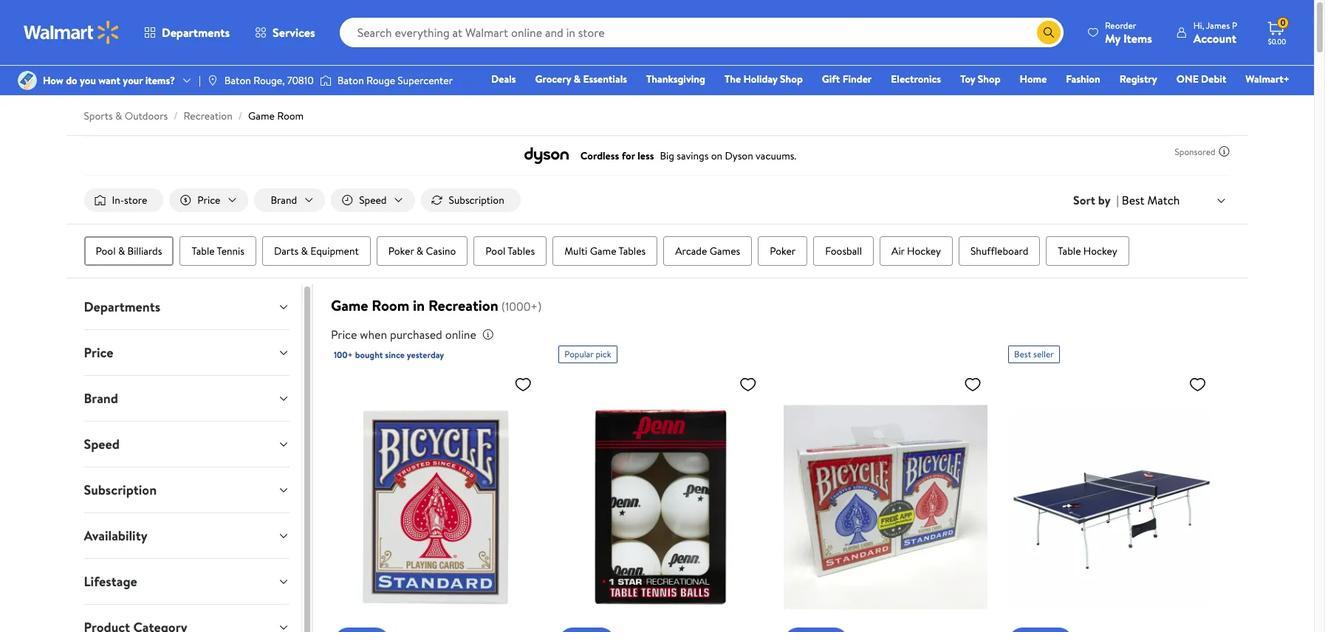 Task type: describe. For each thing, give the bounding box(es) containing it.
darts & equipment
[[274, 244, 359, 259]]

fashion link
[[1060, 71, 1107, 87]]

best match button
[[1119, 190, 1230, 210]]

 image for baton rouge supercenter
[[320, 73, 332, 88]]

foosball
[[825, 244, 862, 259]]

1 vertical spatial brand button
[[72, 376, 301, 421]]

multi game tables
[[564, 244, 646, 259]]

pool & billiards link
[[84, 236, 174, 266]]

speed inside sort and filter section element
[[359, 193, 387, 208]]

speed inside tab
[[84, 435, 120, 454]]

availability
[[84, 527, 147, 545]]

registry link
[[1113, 71, 1164, 87]]

table for table tennis
[[192, 244, 215, 259]]

subscription inside subscription button
[[449, 193, 504, 208]]

toy shop
[[960, 72, 1001, 86]]

$0.00
[[1268, 36, 1286, 47]]

0 vertical spatial departments
[[162, 24, 230, 41]]

outdoors
[[125, 109, 168, 123]]

electronics
[[891, 72, 941, 86]]

bought
[[355, 349, 383, 361]]

1 vertical spatial room
[[372, 296, 409, 316]]

grocery & essentials link
[[529, 71, 634, 87]]

departments inside tab
[[84, 298, 160, 316]]

darts & equipment link
[[262, 236, 371, 266]]

 image for how do you want your items?
[[18, 71, 37, 90]]

popular
[[565, 348, 594, 361]]

availability button
[[72, 514, 301, 559]]

lifestage button
[[72, 559, 301, 604]]

reorder
[[1105, 19, 1136, 31]]

1 vertical spatial price button
[[72, 330, 301, 375]]

recreation link
[[184, 109, 233, 123]]

best for best seller
[[1014, 348, 1031, 361]]

one
[[1177, 72, 1199, 86]]

arcade games link
[[664, 236, 752, 266]]

air
[[892, 244, 905, 259]]

(1000+)
[[501, 299, 542, 315]]

grocery
[[535, 72, 571, 86]]

baton for baton rouge, 70810
[[224, 73, 251, 88]]

sort by |
[[1073, 192, 1119, 208]]

1 vertical spatial game
[[590, 244, 616, 259]]

tables inside multi game tables link
[[619, 244, 646, 259]]

0 vertical spatial game
[[248, 109, 275, 123]]

brand tab
[[72, 376, 301, 421]]

subscription tab
[[72, 468, 301, 513]]

multi game tables link
[[553, 236, 658, 266]]

one debit
[[1177, 72, 1227, 86]]

add to favorites list, penn 1-star table tennis balls, 40mm, white, six count image
[[739, 375, 757, 394]]

darts
[[274, 244, 299, 259]]

seller
[[1034, 348, 1054, 361]]

70810
[[287, 73, 314, 88]]

games
[[710, 244, 740, 259]]

registry
[[1120, 72, 1157, 86]]

you
[[80, 73, 96, 88]]

price inside tab
[[84, 344, 113, 362]]

hockey for table hockey
[[1084, 244, 1118, 259]]

& for equipment
[[301, 244, 308, 259]]

casino
[[426, 244, 456, 259]]

home
[[1020, 72, 1047, 86]]

pool & billiards
[[96, 244, 162, 259]]

yesterday
[[407, 349, 444, 361]]

my
[[1105, 30, 1121, 46]]

in-store
[[112, 193, 147, 208]]

game room link
[[248, 109, 304, 123]]

1 / from the left
[[174, 109, 178, 123]]

0 $0.00
[[1268, 16, 1286, 47]]

Search search field
[[340, 18, 1064, 47]]

1 vertical spatial price
[[331, 327, 357, 343]]

rouge
[[366, 73, 395, 88]]

pool for pool & billiards
[[96, 244, 116, 259]]

tables inside "pool tables" link
[[508, 244, 535, 259]]

& for essentials
[[574, 72, 581, 86]]

table tennis link
[[180, 236, 256, 266]]

baton rouge supercenter
[[337, 73, 453, 88]]

supercenter
[[398, 73, 453, 88]]

air hockey
[[892, 244, 941, 259]]

shuffleboard
[[971, 244, 1029, 259]]

electronics link
[[884, 71, 948, 87]]

best seller
[[1014, 348, 1054, 361]]

bicycle standard playing cards - red or blue image
[[334, 369, 538, 632]]

poker & casino
[[388, 244, 456, 259]]

p
[[1232, 19, 1237, 31]]

1 vertical spatial departments button
[[72, 284, 301, 330]]

pool for pool tables
[[486, 244, 506, 259]]

add to favorites list, bicycle playing card deck, 4-pack image
[[964, 375, 982, 394]]

reorder my items
[[1105, 19, 1152, 46]]

arcade games
[[675, 244, 740, 259]]

brand for brand dropdown button within sort and filter section element
[[271, 193, 297, 208]]

james
[[1206, 19, 1230, 31]]

penn 1-star table tennis balls, 40mm, white, six count image
[[559, 369, 763, 632]]

price tab
[[72, 330, 301, 375]]

add to favorites list, bicycle standard playing cards - red or blue image
[[514, 375, 532, 394]]

sports
[[84, 109, 113, 123]]

speed tab
[[72, 422, 301, 467]]

deals
[[491, 72, 516, 86]]

2 vertical spatial game
[[331, 296, 368, 316]]

1 vertical spatial speed button
[[72, 422, 301, 467]]

1 shop from the left
[[780, 72, 803, 86]]

100+
[[334, 349, 353, 361]]

subscription button
[[421, 188, 521, 212]]

hi, james p account
[[1194, 19, 1237, 46]]

grocery & essentials
[[535, 72, 627, 86]]

rouge,
[[253, 73, 285, 88]]

one debit link
[[1170, 71, 1233, 87]]

0 vertical spatial departments button
[[131, 15, 242, 50]]

pool tables link
[[474, 236, 547, 266]]

since
[[385, 349, 405, 361]]

ad disclaimer and feedback for skylinedisplayad image
[[1219, 146, 1230, 157]]

sort and filter section element
[[66, 177, 1248, 224]]

tennis
[[217, 244, 245, 259]]

table hockey link
[[1046, 236, 1129, 266]]

2 / from the left
[[238, 109, 242, 123]]

air hockey link
[[880, 236, 953, 266]]

in-store button
[[84, 188, 164, 212]]

lifestage tab
[[72, 559, 301, 604]]

equipment
[[310, 244, 359, 259]]

gift
[[822, 72, 840, 86]]

price button inside sort and filter section element
[[169, 188, 249, 212]]

toy
[[960, 72, 976, 86]]

foosball link
[[814, 236, 874, 266]]



Task type: vqa. For each thing, say whether or not it's contained in the screenshot.
Athletic Works link
no



Task type: locate. For each thing, give the bounding box(es) containing it.
0 vertical spatial speed button
[[331, 188, 415, 212]]

pick
[[596, 348, 611, 361]]

0 horizontal spatial baton
[[224, 73, 251, 88]]

thanksgiving
[[646, 72, 705, 86]]

1 horizontal spatial pool
[[486, 244, 506, 259]]

0 horizontal spatial speed button
[[72, 422, 301, 467]]

0 horizontal spatial departments
[[84, 298, 160, 316]]

& right grocery on the left of page
[[574, 72, 581, 86]]

brand for bottommost brand dropdown button
[[84, 389, 118, 408]]

1 horizontal spatial speed button
[[331, 188, 415, 212]]

0 vertical spatial speed
[[359, 193, 387, 208]]

poker for poker & casino
[[388, 244, 414, 259]]

brand inside tab
[[84, 389, 118, 408]]

price
[[198, 193, 220, 208], [331, 327, 357, 343], [84, 344, 113, 362]]

brand button up "darts"
[[254, 188, 325, 212]]

subscription button
[[72, 468, 301, 513]]

departments down pool & billiards link
[[84, 298, 160, 316]]

multi
[[564, 244, 588, 259]]

recreation right 'outdoors'
[[184, 109, 233, 123]]

0 vertical spatial subscription
[[449, 193, 504, 208]]

poker link
[[758, 236, 808, 266]]

game up when
[[331, 296, 368, 316]]

0 vertical spatial best
[[1122, 192, 1145, 208]]

when
[[360, 327, 387, 343]]

pool tables
[[486, 244, 535, 259]]

0 horizontal spatial best
[[1014, 348, 1031, 361]]

2 pool from the left
[[486, 244, 506, 259]]

the holiday shop
[[725, 72, 803, 86]]

2 poker from the left
[[770, 244, 796, 259]]

thanksgiving link
[[640, 71, 712, 87]]

1 horizontal spatial speed
[[359, 193, 387, 208]]

store
[[124, 193, 147, 208]]

by
[[1098, 192, 1111, 208]]

0 horizontal spatial /
[[174, 109, 178, 123]]

0 horizontal spatial pool
[[96, 244, 116, 259]]

2 vertical spatial price
[[84, 344, 113, 362]]

 image for baton rouge, 70810
[[207, 75, 219, 86]]

speed button
[[331, 188, 415, 212], [72, 422, 301, 467]]

/
[[174, 109, 178, 123], [238, 109, 242, 123]]

in-
[[112, 193, 124, 208]]

room
[[277, 109, 304, 123], [372, 296, 409, 316]]

game down the baton rouge, 70810
[[248, 109, 275, 123]]

price button up table tennis link
[[169, 188, 249, 212]]

tables left multi
[[508, 244, 535, 259]]

1 horizontal spatial best
[[1122, 192, 1145, 208]]

& for casino
[[417, 244, 423, 259]]

1 poker from the left
[[388, 244, 414, 259]]

baton rouge, 70810
[[224, 73, 314, 88]]

1 horizontal spatial baton
[[337, 73, 364, 88]]

essentials
[[583, 72, 627, 86]]

match
[[1148, 192, 1180, 208]]

1 vertical spatial speed
[[84, 435, 120, 454]]

1 horizontal spatial shop
[[978, 72, 1001, 86]]

poker for poker
[[770, 244, 796, 259]]

1 horizontal spatial departments
[[162, 24, 230, 41]]

game room in recreation (1000+)
[[331, 296, 542, 316]]

1 baton from the left
[[224, 73, 251, 88]]

0 vertical spatial price
[[198, 193, 220, 208]]

best for best match
[[1122, 192, 1145, 208]]

brand inside sort and filter section element
[[271, 193, 297, 208]]

hockey right the air
[[907, 244, 941, 259]]

table down sort
[[1058, 244, 1081, 259]]

tables
[[508, 244, 535, 259], [619, 244, 646, 259]]

1 vertical spatial |
[[1117, 192, 1119, 208]]

1 horizontal spatial subscription
[[449, 193, 504, 208]]

2 horizontal spatial price
[[331, 327, 357, 343]]

online
[[445, 327, 476, 343]]

lifestage
[[84, 573, 137, 591]]

finder
[[843, 72, 872, 86]]

hockey
[[907, 244, 941, 259], [1084, 244, 1118, 259]]

poker & casino link
[[377, 236, 468, 266]]

popular pick
[[565, 348, 611, 361]]

md sports official size 15 mm 4 piece indoor table tennis, accessories included image
[[1008, 369, 1213, 632]]

tab
[[72, 605, 301, 632]]

1 horizontal spatial tables
[[619, 244, 646, 259]]

0 vertical spatial brand button
[[254, 188, 325, 212]]

& for billiards
[[118, 244, 125, 259]]

0 horizontal spatial poker
[[388, 244, 414, 259]]

subscription
[[449, 193, 504, 208], [84, 481, 157, 499]]

0 vertical spatial price button
[[169, 188, 249, 212]]

search icon image
[[1043, 27, 1055, 38]]

& right "darts"
[[301, 244, 308, 259]]

/ right 'outdoors'
[[174, 109, 178, 123]]

shuffleboard link
[[959, 236, 1040, 266]]

brand
[[271, 193, 297, 208], [84, 389, 118, 408]]

1 vertical spatial recreation
[[428, 296, 498, 316]]

1 vertical spatial brand
[[84, 389, 118, 408]]

Walmart Site-Wide search field
[[340, 18, 1064, 47]]

speed button up subscription dropdown button
[[72, 422, 301, 467]]

add to favorites list, md sports official size 15 mm 4 piece indoor table tennis, accessories included image
[[1189, 375, 1207, 394]]

/ right recreation link on the left of the page
[[238, 109, 242, 123]]

brand button up speed tab on the bottom of the page
[[72, 376, 301, 421]]

game right multi
[[590, 244, 616, 259]]

sports & outdoors link
[[84, 109, 168, 123]]

1 horizontal spatial  image
[[207, 75, 219, 86]]

0 vertical spatial |
[[199, 73, 201, 88]]

0 horizontal spatial shop
[[780, 72, 803, 86]]

hockey for air hockey
[[907, 244, 941, 259]]

recreation
[[184, 109, 233, 123], [428, 296, 498, 316]]

2 table from the left
[[1058, 244, 1081, 259]]

1 horizontal spatial brand
[[271, 193, 297, 208]]

0 vertical spatial recreation
[[184, 109, 233, 123]]

sports & outdoors / recreation / game room
[[84, 109, 304, 123]]

services
[[273, 24, 315, 41]]

table tennis
[[192, 244, 245, 259]]

brand button
[[254, 188, 325, 212], [72, 376, 301, 421]]

0 vertical spatial brand
[[271, 193, 297, 208]]

price button
[[169, 188, 249, 212], [72, 330, 301, 375]]

0 horizontal spatial price
[[84, 344, 113, 362]]

1 horizontal spatial |
[[1117, 192, 1119, 208]]

| right the by
[[1117, 192, 1119, 208]]

best inside popup button
[[1122, 192, 1145, 208]]

table
[[192, 244, 215, 259], [1058, 244, 1081, 259]]

&
[[574, 72, 581, 86], [115, 109, 122, 123], [118, 244, 125, 259], [301, 244, 308, 259], [417, 244, 423, 259]]

holiday
[[744, 72, 778, 86]]

brand button inside sort and filter section element
[[254, 188, 325, 212]]

1 horizontal spatial recreation
[[428, 296, 498, 316]]

0 horizontal spatial brand
[[84, 389, 118, 408]]

0 horizontal spatial room
[[277, 109, 304, 123]]

 image
[[18, 71, 37, 90], [320, 73, 332, 88], [207, 75, 219, 86]]

billiards
[[127, 244, 162, 259]]

0 horizontal spatial subscription
[[84, 481, 157, 499]]

departments
[[162, 24, 230, 41], [84, 298, 160, 316]]

account
[[1194, 30, 1237, 46]]

pool left billiards on the left top
[[96, 244, 116, 259]]

walmart+ link
[[1239, 71, 1297, 87]]

tables right multi
[[619, 244, 646, 259]]

items
[[1124, 30, 1152, 46]]

baton for baton rouge supercenter
[[337, 73, 364, 88]]

 image up recreation link on the left of the page
[[207, 75, 219, 86]]

price inside sort and filter section element
[[198, 193, 220, 208]]

walmart image
[[24, 21, 120, 44]]

toy shop link
[[954, 71, 1007, 87]]

 image left 'how'
[[18, 71, 37, 90]]

2 tables from the left
[[619, 244, 646, 259]]

1 hockey from the left
[[907, 244, 941, 259]]

how do you want your items?
[[43, 73, 175, 88]]

1 horizontal spatial price
[[198, 193, 220, 208]]

sponsored
[[1175, 145, 1216, 158]]

items?
[[145, 73, 175, 88]]

1 vertical spatial best
[[1014, 348, 1031, 361]]

speed
[[359, 193, 387, 208], [84, 435, 120, 454]]

1 horizontal spatial /
[[238, 109, 242, 123]]

0
[[1281, 16, 1286, 29]]

2 horizontal spatial game
[[590, 244, 616, 259]]

1 horizontal spatial table
[[1058, 244, 1081, 259]]

arcade
[[675, 244, 707, 259]]

& right sports
[[115, 109, 122, 123]]

speed button up equipment
[[331, 188, 415, 212]]

sort
[[1073, 192, 1096, 208]]

poker right games at right top
[[770, 244, 796, 259]]

0 horizontal spatial hockey
[[907, 244, 941, 259]]

| up sports & outdoors / recreation / game room
[[199, 73, 201, 88]]

walmart+
[[1246, 72, 1290, 86]]

room down 70810
[[277, 109, 304, 123]]

2 horizontal spatial  image
[[320, 73, 332, 88]]

price button down departments tab
[[72, 330, 301, 375]]

1 horizontal spatial room
[[372, 296, 409, 316]]

purchased
[[390, 327, 442, 343]]

departments up items? at the left top of page
[[162, 24, 230, 41]]

pool
[[96, 244, 116, 259], [486, 244, 506, 259]]

table left tennis
[[192, 244, 215, 259]]

subscription inside subscription dropdown button
[[84, 481, 157, 499]]

home link
[[1013, 71, 1054, 87]]

0 vertical spatial room
[[277, 109, 304, 123]]

departments tab
[[72, 284, 301, 330]]

the holiday shop link
[[718, 71, 810, 87]]

1 horizontal spatial game
[[331, 296, 368, 316]]

2 shop from the left
[[978, 72, 1001, 86]]

want
[[98, 73, 120, 88]]

departments button up price tab
[[72, 284, 301, 330]]

0 horizontal spatial recreation
[[184, 109, 233, 123]]

1 horizontal spatial hockey
[[1084, 244, 1118, 259]]

1 vertical spatial departments
[[84, 298, 160, 316]]

2 hockey from the left
[[1084, 244, 1118, 259]]

subscription up "pool tables" link on the left of page
[[449, 193, 504, 208]]

baton left rouge
[[337, 73, 364, 88]]

0 horizontal spatial game
[[248, 109, 275, 123]]

do
[[66, 73, 77, 88]]

poker
[[388, 244, 414, 259], [770, 244, 796, 259]]

legal information image
[[482, 329, 494, 341]]

bicycle playing card deck, 4-pack image
[[784, 369, 988, 632]]

& for outdoors
[[115, 109, 122, 123]]

debit
[[1201, 72, 1227, 86]]

departments button
[[131, 15, 242, 50], [72, 284, 301, 330]]

availability tab
[[72, 514, 301, 559]]

shop right 'toy'
[[978, 72, 1001, 86]]

gift finder
[[822, 72, 872, 86]]

1 tables from the left
[[508, 244, 535, 259]]

0 horizontal spatial speed
[[84, 435, 120, 454]]

2 baton from the left
[[337, 73, 364, 88]]

departments button up items? at the left top of page
[[131, 15, 242, 50]]

0 horizontal spatial tables
[[508, 244, 535, 259]]

& left billiards on the left top
[[118, 244, 125, 259]]

best right the by
[[1122, 192, 1145, 208]]

shop right holiday
[[780, 72, 803, 86]]

room left the in
[[372, 296, 409, 316]]

price when purchased online
[[331, 327, 476, 343]]

| inside sort and filter section element
[[1117, 192, 1119, 208]]

1 pool from the left
[[96, 244, 116, 259]]

subscription up the "availability"
[[84, 481, 157, 499]]

 image right 70810
[[320, 73, 332, 88]]

0 horizontal spatial  image
[[18, 71, 37, 90]]

best left the "seller"
[[1014, 348, 1031, 361]]

poker left casino on the top left
[[388, 244, 414, 259]]

hi,
[[1194, 19, 1204, 31]]

& left casino on the top left
[[417, 244, 423, 259]]

hockey down the by
[[1084, 244, 1118, 259]]

100+ bought since yesterday
[[334, 349, 444, 361]]

1 horizontal spatial poker
[[770, 244, 796, 259]]

1 table from the left
[[192, 244, 215, 259]]

table for table hockey
[[1058, 244, 1081, 259]]

fashion
[[1066, 72, 1101, 86]]

recreation up online
[[428, 296, 498, 316]]

0 horizontal spatial |
[[199, 73, 201, 88]]

pool right casino on the top left
[[486, 244, 506, 259]]

baton left rouge,
[[224, 73, 251, 88]]

0 horizontal spatial table
[[192, 244, 215, 259]]

1 vertical spatial subscription
[[84, 481, 157, 499]]



